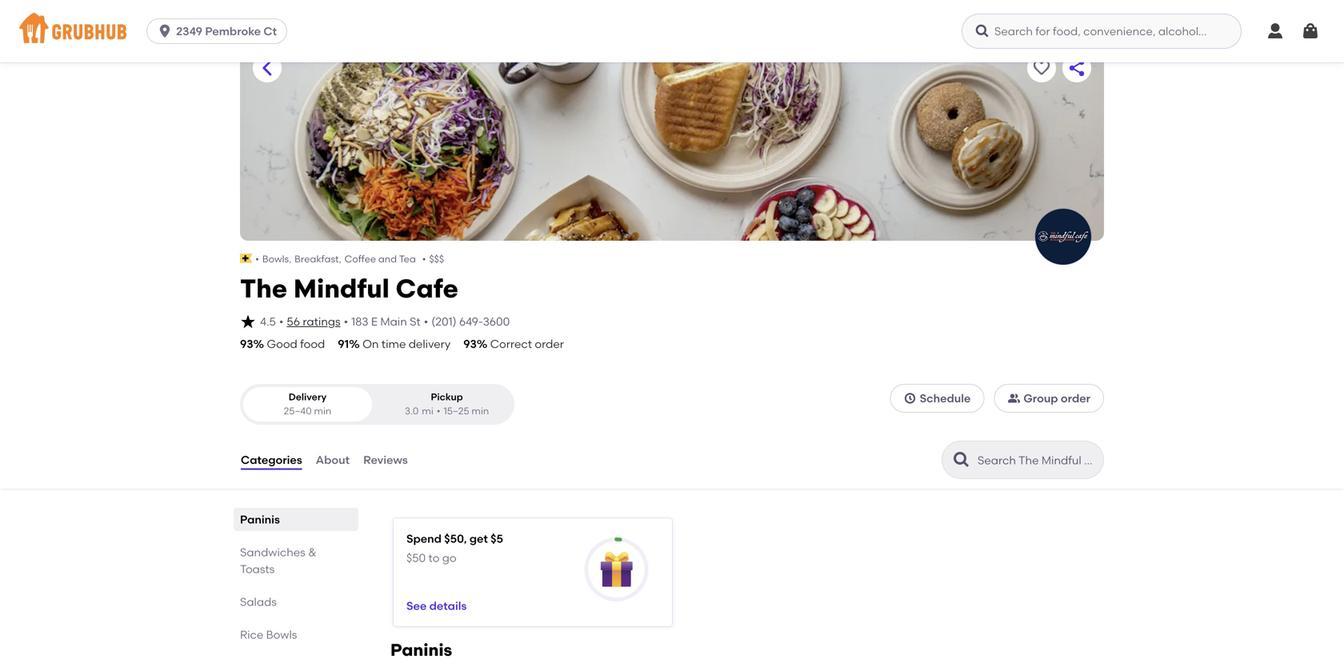 Task type: vqa. For each thing, say whether or not it's contained in the screenshot.
649-
yes



Task type: describe. For each thing, give the bounding box(es) containing it.
pickup
[[431, 392, 463, 403]]

search icon image
[[953, 451, 972, 470]]

(201)
[[432, 315, 457, 329]]

ratings
[[303, 315, 341, 329]]

salads
[[240, 596, 277, 609]]

order for group order
[[1062, 392, 1091, 406]]

group order button
[[995, 384, 1105, 413]]

delivery 25–40 min
[[284, 392, 332, 417]]

25–40
[[284, 406, 312, 417]]

min inside delivery 25–40 min
[[314, 406, 332, 417]]

about button
[[315, 432, 351, 489]]

15–25
[[444, 406, 470, 417]]

min inside pickup 3.0 mi • 15–25 min
[[472, 406, 489, 417]]

ct
[[264, 24, 277, 38]]

time
[[382, 337, 406, 351]]

$$$
[[430, 253, 444, 265]]

• bowls, breakfast, coffee and tea • $$$
[[256, 253, 444, 265]]

delivery
[[289, 392, 327, 403]]

reviews button
[[363, 432, 409, 489]]

• left 56
[[279, 315, 284, 329]]

$5
[[491, 532, 504, 546]]

reward icon image
[[599, 552, 635, 588]]

main navigation navigation
[[0, 0, 1345, 62]]

get
[[470, 532, 488, 546]]

subscription pass image
[[240, 254, 252, 264]]

on time delivery
[[363, 337, 451, 351]]

good
[[267, 337, 298, 351]]

save this restaurant image
[[1033, 58, 1052, 78]]

• 183 e main st • (201) 649-3600
[[344, 315, 510, 329]]

details
[[430, 600, 467, 613]]

spend $50, get $5 $50 to go
[[407, 532, 504, 565]]

• right st at the top left of page
[[424, 315, 429, 329]]

0 horizontal spatial svg image
[[240, 314, 256, 330]]

3600
[[483, 315, 510, 329]]

91
[[338, 337, 349, 351]]

breakfast,
[[295, 253, 342, 265]]

56
[[287, 315, 300, 329]]

tea
[[399, 253, 416, 265]]

pickup 3.0 mi • 15–25 min
[[405, 392, 489, 417]]

share icon image
[[1068, 58, 1087, 78]]

183
[[352, 315, 369, 329]]

delivery
[[409, 337, 451, 351]]

4.5
[[260, 315, 276, 329]]

1 horizontal spatial svg image
[[975, 23, 991, 39]]

sandwiches & toasts
[[240, 546, 317, 576]]

rice
[[240, 628, 264, 642]]

2349 pembroke ct button
[[147, 18, 294, 44]]

the
[[240, 273, 288, 304]]

• left 183
[[344, 315, 348, 329]]

$50
[[407, 552, 426, 565]]

pembroke
[[205, 24, 261, 38]]

caret left icon image
[[258, 58, 277, 78]]

Search The Mindful Cafe search field
[[977, 453, 1099, 468]]

see details button
[[407, 592, 467, 621]]

order for correct order
[[535, 337, 564, 351]]

• inside pickup 3.0 mi • 15–25 min
[[437, 406, 441, 417]]

4.5 • 56 ratings
[[260, 315, 341, 329]]

bowls
[[266, 628, 297, 642]]

save this restaurant button
[[1028, 54, 1057, 82]]



Task type: locate. For each thing, give the bounding box(es) containing it.
sandwiches
[[240, 546, 306, 560]]

paninis
[[240, 513, 280, 527]]

see
[[407, 600, 427, 613]]

schedule button
[[891, 384, 985, 413]]

to
[[429, 552, 440, 565]]

see details
[[407, 600, 467, 613]]

categories
[[241, 453, 302, 467]]

option group containing delivery 25–40 min
[[240, 384, 515, 425]]

st
[[410, 315, 421, 329]]

svg image
[[1267, 22, 1286, 41], [157, 23, 173, 39], [975, 23, 991, 39]]

3.0
[[405, 406, 419, 417]]

food
[[300, 337, 325, 351]]

go
[[443, 552, 457, 565]]

• right subscription pass image
[[256, 253, 259, 265]]

1 93 from the left
[[240, 337, 253, 351]]

coffee
[[345, 253, 376, 265]]

2349
[[176, 24, 203, 38]]

0 horizontal spatial order
[[535, 337, 564, 351]]

1 horizontal spatial 93
[[464, 337, 477, 351]]

2 vertical spatial svg image
[[904, 392, 917, 405]]

svg image inside 2349 pembroke ct button
[[157, 23, 173, 39]]

min
[[314, 406, 332, 417], [472, 406, 489, 417]]

svg image inside schedule button
[[904, 392, 917, 405]]

0 horizontal spatial 93
[[240, 337, 253, 351]]

option group
[[240, 384, 515, 425]]

93 down 649-
[[464, 337, 477, 351]]

2349 pembroke ct
[[176, 24, 277, 38]]

1 horizontal spatial min
[[472, 406, 489, 417]]

649-
[[459, 315, 483, 329]]

•
[[256, 253, 259, 265], [423, 253, 426, 265], [279, 315, 284, 329], [344, 315, 348, 329], [424, 315, 429, 329], [437, 406, 441, 417]]

Search for food, convenience, alcohol... search field
[[962, 14, 1243, 49]]

&
[[308, 546, 317, 560]]

svg image
[[1302, 22, 1321, 41], [240, 314, 256, 330], [904, 392, 917, 405]]

2 horizontal spatial svg image
[[1302, 22, 1321, 41]]

categories button
[[240, 432, 303, 489]]

min right the 15–25
[[472, 406, 489, 417]]

$50,
[[445, 532, 467, 546]]

bowls,
[[263, 253, 292, 265]]

0 vertical spatial order
[[535, 337, 564, 351]]

order
[[535, 337, 564, 351], [1062, 392, 1091, 406]]

the mindful cafe
[[240, 273, 459, 304]]

93 for correct order
[[464, 337, 477, 351]]

0 vertical spatial svg image
[[1302, 22, 1321, 41]]

about
[[316, 453, 350, 467]]

2 93 from the left
[[464, 337, 477, 351]]

people icon image
[[1008, 392, 1021, 405]]

2 min from the left
[[472, 406, 489, 417]]

order right correct
[[535, 337, 564, 351]]

correct
[[491, 337, 532, 351]]

svg image inside main navigation navigation
[[1302, 22, 1321, 41]]

• right mi on the bottom left of the page
[[437, 406, 441, 417]]

2 horizontal spatial svg image
[[1267, 22, 1286, 41]]

on
[[363, 337, 379, 351]]

spend
[[407, 532, 442, 546]]

1 vertical spatial order
[[1062, 392, 1091, 406]]

mindful
[[294, 273, 390, 304]]

0 horizontal spatial min
[[314, 406, 332, 417]]

• left $$$
[[423, 253, 426, 265]]

mi
[[422, 406, 434, 417]]

0 horizontal spatial svg image
[[157, 23, 173, 39]]

1 vertical spatial svg image
[[240, 314, 256, 330]]

93 left good at the left
[[240, 337, 253, 351]]

1 min from the left
[[314, 406, 332, 417]]

1 horizontal spatial order
[[1062, 392, 1091, 406]]

rice bowls
[[240, 628, 297, 642]]

schedule
[[920, 392, 971, 406]]

main
[[381, 315, 407, 329]]

e
[[371, 315, 378, 329]]

toasts
[[240, 563, 275, 576]]

93 for good food
[[240, 337, 253, 351]]

correct order
[[491, 337, 564, 351]]

group order
[[1024, 392, 1091, 406]]

order inside button
[[1062, 392, 1091, 406]]

good food
[[267, 337, 325, 351]]

and
[[379, 253, 397, 265]]

cafe
[[396, 273, 459, 304]]

93
[[240, 337, 253, 351], [464, 337, 477, 351]]

reviews
[[364, 453, 408, 467]]

order right group
[[1062, 392, 1091, 406]]

1 horizontal spatial svg image
[[904, 392, 917, 405]]

group
[[1024, 392, 1059, 406]]

min down delivery
[[314, 406, 332, 417]]



